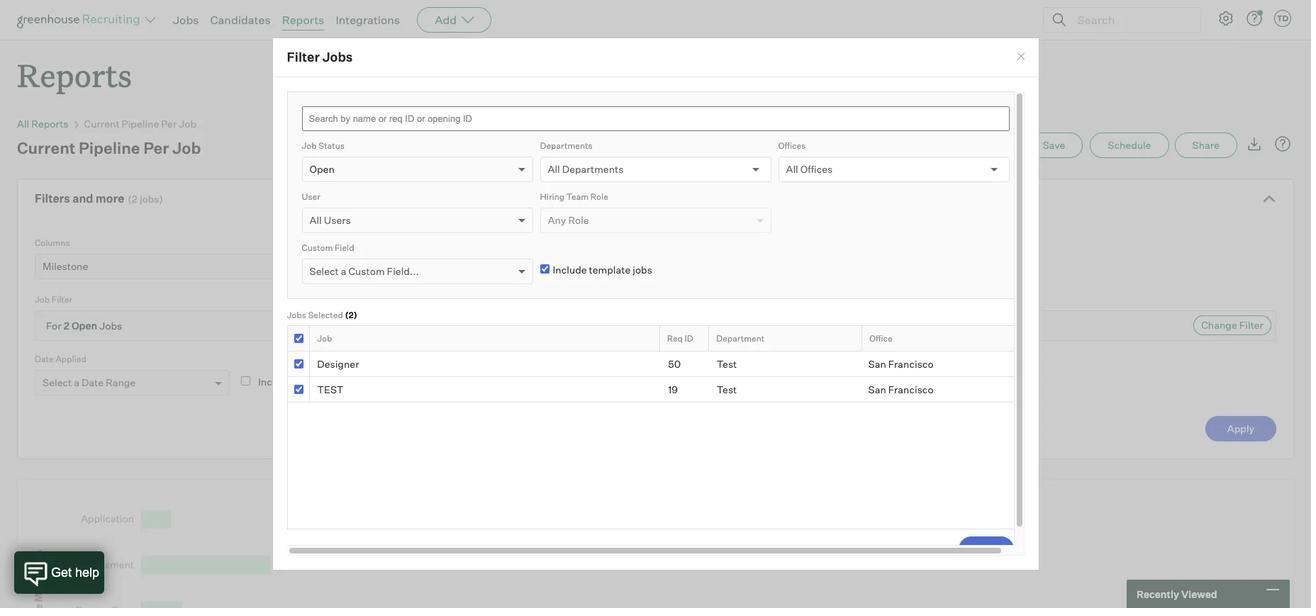 Task type: vqa. For each thing, say whether or not it's contained in the screenshot.
3rd —
no



Task type: locate. For each thing, give the bounding box(es) containing it.
filter up for
[[52, 294, 72, 305]]

departments
[[540, 141, 593, 151], [562, 163, 624, 175]]

0 vertical spatial select
[[310, 265, 339, 277]]

0 vertical spatial 2
[[132, 193, 137, 205]]

change
[[1202, 319, 1237, 331]]

(2)
[[345, 310, 357, 321]]

migrated
[[294, 376, 337, 388]]

columns up milestone option
[[35, 238, 70, 248]]

san francisco for 19
[[868, 384, 934, 396]]

td button
[[1272, 7, 1294, 30]]

0 vertical spatial san
[[868, 358, 886, 370]]

milestone
[[341, 238, 380, 248], [43, 260, 88, 272]]

1 columns from the left
[[35, 238, 70, 248]]

current pipeline per job
[[84, 118, 196, 130], [17, 138, 201, 158]]

1 vertical spatial jobs
[[633, 264, 652, 276]]

0 vertical spatial filter
[[287, 49, 320, 65]]

san
[[868, 358, 886, 370], [868, 384, 886, 396]]

open option
[[310, 163, 335, 175]]

filter jobs
[[287, 49, 353, 65]]

0 horizontal spatial 2
[[64, 320, 69, 332]]

0 horizontal spatial current
[[17, 138, 75, 158]]

filter down reports "link"
[[287, 49, 320, 65]]

open inside filter jobs dialog
[[310, 163, 335, 175]]

1 horizontal spatial open
[[310, 163, 335, 175]]

cancel
[[920, 543, 951, 556]]

0 vertical spatial reports
[[282, 13, 324, 27]]

1 horizontal spatial current
[[84, 118, 120, 130]]

1 vertical spatial 2
[[64, 320, 69, 332]]

jobs
[[140, 193, 159, 205], [633, 264, 652, 276]]

role right the any
[[568, 214, 589, 226]]

1 vertical spatial milestone
[[43, 260, 88, 272]]

None checkbox
[[294, 334, 303, 343], [294, 360, 303, 369], [294, 334, 303, 343], [294, 360, 303, 369]]

for
[[46, 320, 61, 332]]

1 vertical spatial a
[[74, 377, 79, 389]]

schedule
[[1108, 139, 1151, 151]]

0 vertical spatial role
[[591, 192, 608, 202]]

milestone up now
[[341, 238, 380, 248]]

reports
[[282, 13, 324, 27], [17, 54, 132, 96], [31, 118, 68, 130]]

offices
[[778, 141, 806, 151], [801, 163, 833, 175]]

0 vertical spatial per
[[161, 118, 177, 130]]

a down field
[[341, 265, 346, 277]]

jobs right the (
[[140, 193, 159, 205]]

date left "applied"
[[35, 354, 54, 365]]

1 horizontal spatial 2
[[132, 193, 137, 205]]

filter right change
[[1239, 319, 1264, 331]]

both
[[478, 262, 500, 274]]

a for date
[[74, 377, 79, 389]]

a down "applied"
[[74, 377, 79, 389]]

2 vertical spatial filter
[[1239, 319, 1264, 331]]

0 vertical spatial custom
[[302, 243, 333, 253]]

select down date applied
[[43, 377, 72, 389]]

date left range
[[82, 377, 104, 389]]

save
[[1043, 139, 1065, 151]]

job
[[179, 118, 196, 130], [172, 138, 201, 158], [302, 141, 317, 151], [35, 294, 50, 305], [317, 334, 332, 344]]

select inside filter jobs dialog
[[310, 265, 339, 277]]

users
[[324, 214, 351, 226]]

select down custom field
[[310, 265, 339, 277]]

0 horizontal spatial include
[[258, 376, 292, 388]]

req
[[667, 334, 683, 344]]

0 vertical spatial current
[[84, 118, 120, 130]]

current right all reports
[[84, 118, 120, 130]]

1 vertical spatial reports
[[17, 54, 132, 96]]

schedule button
[[1090, 133, 1169, 158]]

0 vertical spatial a
[[341, 265, 346, 277]]

jobs selected (2)
[[287, 310, 357, 321]]

0 vertical spatial test
[[717, 358, 737, 370]]

1 vertical spatial francisco
[[888, 384, 934, 396]]

(
[[128, 193, 132, 205]]

1 vertical spatial open
[[72, 320, 97, 332]]

2 san francisco from the top
[[868, 384, 934, 396]]

td button
[[1274, 10, 1291, 27]]

None checkbox
[[241, 377, 250, 386], [294, 385, 303, 395], [241, 377, 250, 386], [294, 385, 303, 395]]

0 vertical spatial san francisco
[[868, 358, 934, 370]]

2 columns from the left
[[382, 238, 417, 248]]

include inside filter jobs dialog
[[553, 264, 587, 276]]

role
[[591, 192, 608, 202], [568, 214, 589, 226]]

0 vertical spatial date
[[35, 354, 54, 365]]

1 san francisco from the top
[[868, 358, 934, 370]]

0 vertical spatial milestone
[[341, 238, 380, 248]]

open down job status
[[310, 163, 335, 175]]

filter
[[287, 49, 320, 65], [52, 294, 72, 305], [1239, 319, 1264, 331]]

template
[[589, 264, 631, 276]]

0 vertical spatial candidates
[[210, 13, 271, 27]]

0 horizontal spatial filter
[[52, 294, 72, 305]]

filter inside dialog
[[287, 49, 320, 65]]

filters
[[35, 192, 70, 206]]

1 horizontal spatial include
[[553, 264, 587, 276]]

Include template jobs checkbox
[[540, 265, 549, 274]]

francisco
[[888, 358, 934, 370], [888, 384, 934, 396]]

save and schedule this report to revisit it! element
[[1025, 133, 1090, 158]]

1 vertical spatial include
[[258, 376, 292, 388]]

0 vertical spatial pipeline
[[122, 118, 159, 130]]

departments up team
[[562, 163, 624, 175]]

1 horizontal spatial candidates
[[339, 376, 392, 388]]

2
[[132, 193, 137, 205], [64, 320, 69, 332]]

0 horizontal spatial a
[[74, 377, 79, 389]]

job filter
[[35, 294, 72, 305]]

1 vertical spatial select
[[43, 377, 72, 389]]

columns up field...
[[382, 238, 417, 248]]

office
[[869, 334, 893, 344]]

0 horizontal spatial open
[[72, 320, 97, 332]]

1 horizontal spatial a
[[341, 265, 346, 277]]

milestone up job filter at the left
[[43, 260, 88, 272]]

san francisco
[[868, 358, 934, 370], [868, 384, 934, 396]]

0 vertical spatial open
[[310, 163, 335, 175]]

all offices
[[786, 163, 833, 175]]

role right team
[[591, 192, 608, 202]]

1 vertical spatial date
[[82, 377, 104, 389]]

jobs inside dialog
[[633, 264, 652, 276]]

0 horizontal spatial custom
[[302, 243, 333, 253]]

1 test from the top
[[717, 358, 737, 370]]

jobs down integrations
[[322, 49, 353, 65]]

and
[[72, 192, 93, 206]]

all departments
[[548, 163, 624, 175]]

add button
[[417, 7, 492, 33]]

filter for job filter
[[52, 294, 72, 305]]

current down all reports
[[17, 138, 75, 158]]

2 test from the top
[[717, 384, 737, 396]]

1 horizontal spatial milestone
[[341, 238, 380, 248]]

custom down milestone columns
[[349, 265, 385, 277]]

1 vertical spatial custom
[[349, 265, 385, 277]]

0 horizontal spatial columns
[[35, 238, 70, 248]]

department
[[716, 334, 765, 344]]

0 horizontal spatial role
[[568, 214, 589, 226]]

1 vertical spatial departments
[[562, 163, 624, 175]]

francisco for 19
[[888, 384, 934, 396]]

download image
[[1246, 136, 1263, 153]]

0 vertical spatial francisco
[[888, 358, 934, 370]]

recently
[[1137, 588, 1179, 600]]

1 vertical spatial test
[[717, 384, 737, 396]]

0 vertical spatial current pipeline per job
[[84, 118, 196, 130]]

0 horizontal spatial jobs
[[140, 193, 159, 205]]

custom left field
[[302, 243, 333, 253]]

1 horizontal spatial select
[[310, 265, 339, 277]]

include
[[553, 264, 587, 276], [258, 376, 292, 388]]

a inside filter jobs dialog
[[341, 265, 346, 277]]

select a custom field...
[[310, 265, 419, 277]]

field
[[335, 243, 354, 253]]

1 vertical spatial san francisco
[[868, 384, 934, 396]]

jobs link
[[173, 13, 199, 27]]

recently viewed
[[1137, 588, 1217, 600]]

san for 19
[[868, 384, 886, 396]]

field...
[[387, 265, 419, 277]]

integrations link
[[336, 13, 400, 27]]

departments up all departments
[[540, 141, 593, 151]]

greenhouse recruiting image
[[17, 11, 145, 28]]

pipeline
[[122, 118, 159, 130], [79, 138, 140, 158]]

1 san from the top
[[868, 358, 886, 370]]

1 horizontal spatial filter
[[287, 49, 320, 65]]

open right for
[[72, 320, 97, 332]]

test for 19
[[717, 384, 737, 396]]

1 vertical spatial san
[[868, 384, 886, 396]]

2 francisco from the top
[[888, 384, 934, 396]]

san francisco for 50
[[868, 358, 934, 370]]

2 san from the top
[[868, 384, 886, 396]]

test for 50
[[717, 358, 737, 370]]

2 right more
[[132, 193, 137, 205]]

a
[[341, 265, 346, 277], [74, 377, 79, 389]]

candidates right jobs link
[[210, 13, 271, 27]]

1 horizontal spatial custom
[[349, 265, 385, 277]]

0 horizontal spatial select
[[43, 377, 72, 389]]

1 horizontal spatial date
[[82, 377, 104, 389]]

0 vertical spatial include
[[553, 264, 587, 276]]

select
[[310, 265, 339, 277], [43, 377, 72, 389]]

2 horizontal spatial filter
[[1239, 319, 1264, 331]]

1 horizontal spatial jobs
[[633, 264, 652, 276]]

1 vertical spatial filter
[[52, 294, 72, 305]]

select a date range
[[43, 377, 136, 389]]

custom
[[302, 243, 333, 253], [349, 265, 385, 277]]

per
[[161, 118, 177, 130], [143, 138, 169, 158]]

change filter button
[[1194, 316, 1272, 336]]

milestone columns
[[341, 238, 417, 248]]

all for all departments
[[548, 163, 560, 175]]

0 horizontal spatial milestone
[[43, 260, 88, 272]]

current
[[84, 118, 120, 130], [17, 138, 75, 158]]

0 vertical spatial jobs
[[140, 193, 159, 205]]

2 vertical spatial reports
[[31, 118, 68, 130]]

date
[[35, 354, 54, 365], [82, 377, 104, 389]]

open
[[310, 163, 335, 175], [72, 320, 97, 332]]

filter inside button
[[1239, 319, 1264, 331]]

2 right for
[[64, 320, 69, 332]]

1 francisco from the top
[[888, 358, 934, 370]]

include right include template jobs checkbox
[[553, 264, 587, 276]]

50
[[668, 358, 681, 370]]

1 vertical spatial per
[[143, 138, 169, 158]]

jobs
[[173, 13, 199, 27], [322, 49, 353, 65], [287, 310, 306, 321], [99, 320, 122, 332]]

1 vertical spatial pipeline
[[79, 138, 140, 158]]

candidates down designer
[[339, 376, 392, 388]]

change filter
[[1202, 319, 1264, 331]]

test
[[317, 384, 344, 396]]

1 horizontal spatial columns
[[382, 238, 417, 248]]

all reports link
[[17, 118, 68, 130]]

select for select a custom field...
[[310, 265, 339, 277]]

candidates
[[210, 13, 271, 27], [339, 376, 392, 388]]

include left migrated
[[258, 376, 292, 388]]

jobs right template on the left top of the page
[[633, 264, 652, 276]]

all
[[17, 118, 29, 130], [548, 163, 560, 175], [786, 163, 798, 175], [310, 214, 322, 226]]



Task type: describe. For each thing, give the bounding box(es) containing it.
1 vertical spatial current pipeline per job
[[17, 138, 201, 158]]

all reports
[[17, 118, 68, 130]]

team
[[567, 192, 589, 202]]

2 inside filters and more ( 2 jobs )
[[132, 193, 137, 205]]

san for 50
[[868, 358, 886, 370]]

both option
[[459, 254, 519, 282]]

jobs left selected
[[287, 310, 306, 321]]

francisco for 50
[[888, 358, 934, 370]]

1 vertical spatial offices
[[801, 163, 833, 175]]

range
[[106, 377, 136, 389]]

viewed
[[1181, 588, 1217, 600]]

custom field
[[302, 243, 354, 253]]

1 vertical spatial current
[[17, 138, 75, 158]]

1 vertical spatial role
[[568, 214, 589, 226]]

milestone for milestone
[[43, 260, 88, 272]]

0 vertical spatial offices
[[778, 141, 806, 151]]

apply
[[1227, 423, 1255, 435]]

td
[[1277, 13, 1289, 23]]

hiring team role
[[540, 192, 608, 202]]

user
[[302, 192, 321, 202]]

reports link
[[282, 13, 324, 27]]

id
[[685, 334, 693, 344]]

milestone option
[[43, 260, 88, 272]]

0 horizontal spatial date
[[35, 354, 54, 365]]

include for include template jobs
[[553, 264, 587, 276]]

ever
[[419, 262, 440, 274]]

current pipeline per job link
[[84, 118, 196, 130]]

save button
[[1025, 133, 1083, 158]]

req id
[[667, 334, 693, 344]]

now
[[360, 262, 381, 274]]

select for select a date range
[[43, 377, 72, 389]]

hiring
[[540, 192, 565, 202]]

a for custom
[[341, 265, 346, 277]]

1 vertical spatial candidates
[[339, 376, 392, 388]]

designer
[[317, 358, 359, 370]]

0 vertical spatial departments
[[540, 141, 593, 151]]

jobs right for
[[99, 320, 122, 332]]

configure image
[[1218, 10, 1235, 27]]

filter for change filter
[[1239, 319, 1264, 331]]

ever option
[[400, 254, 459, 282]]

selected
[[308, 310, 343, 321]]

integrations
[[336, 13, 400, 27]]

job status
[[302, 141, 345, 151]]

any
[[548, 214, 566, 226]]

Search text field
[[1074, 10, 1189, 30]]

jobs inside filters and more ( 2 jobs )
[[140, 193, 159, 205]]

all for all users
[[310, 214, 322, 226]]

more
[[96, 192, 124, 206]]

apply button
[[1206, 416, 1277, 442]]

19
[[668, 384, 678, 396]]

Search by name or req ID or opening ID field
[[302, 107, 1010, 131]]

include template jobs
[[553, 264, 652, 276]]

cancel link
[[920, 543, 951, 556]]

all users
[[310, 214, 351, 226]]

job for job status
[[302, 141, 317, 151]]

any role
[[548, 214, 589, 226]]

share
[[1193, 139, 1220, 151]]

job for job filter
[[35, 294, 50, 305]]

1 horizontal spatial role
[[591, 192, 608, 202]]

all for all reports
[[17, 118, 29, 130]]

now option
[[341, 254, 400, 282]]

date applied
[[35, 354, 86, 365]]

status
[[319, 141, 345, 151]]

all for all offices
[[786, 163, 798, 175]]

filters and more ( 2 jobs )
[[35, 192, 163, 206]]

jobs left candidates 'link'
[[173, 13, 199, 27]]

add
[[435, 13, 457, 27]]

candidates link
[[210, 13, 271, 27]]

0 horizontal spatial candidates
[[210, 13, 271, 27]]

applied
[[56, 354, 86, 365]]

for 2 open jobs
[[46, 320, 122, 332]]

include for include migrated candidates
[[258, 376, 292, 388]]

milestone for milestone columns
[[341, 238, 380, 248]]

job for job
[[317, 334, 332, 344]]

share button
[[1175, 133, 1238, 158]]

include migrated candidates
[[258, 376, 392, 388]]

close image
[[1016, 50, 1027, 62]]

filter jobs dialog
[[272, 37, 1039, 571]]

)
[[159, 193, 163, 205]]

faq image
[[1274, 136, 1291, 153]]



